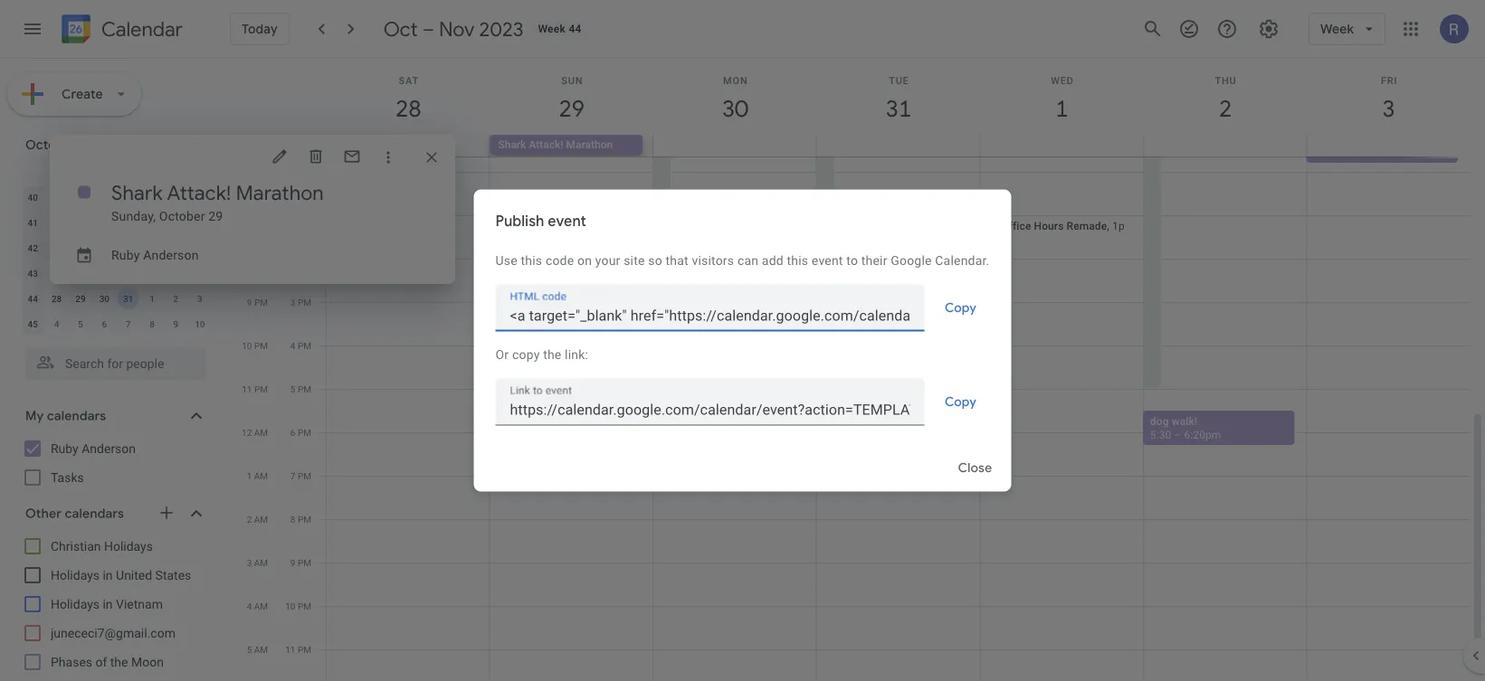 Task type: locate. For each thing, give the bounding box(es) containing it.
1 vertical spatial 1
[[150, 293, 155, 304]]

christian
[[51, 539, 101, 554]]

11 pm up 12 am
[[242, 384, 268, 395]]

the inside list
[[110, 655, 128, 670]]

copy button down calendar.
[[932, 287, 990, 330]]

9 right 3 am in the left bottom of the page
[[291, 558, 296, 569]]

12 right "11" element
[[171, 217, 181, 228]]

None search field
[[0, 340, 225, 380]]

1 vertical spatial 9
[[173, 319, 179, 330]]

44 left 28
[[28, 293, 38, 304]]

0 vertical spatial 9
[[247, 297, 252, 308]]

this right add in the right of the page
[[787, 254, 809, 268]]

calendar heading
[[98, 17, 183, 42]]

8
[[150, 319, 155, 330], [291, 514, 296, 525]]

13 element
[[189, 212, 211, 234]]

in left united
[[103, 568, 113, 583]]

none text field inside publish event dialog
[[510, 303, 910, 329]]

1 vertical spatial ,
[[866, 277, 868, 289]]

0 vertical spatial calendars
[[47, 408, 106, 425]]

1 horizontal spatial shark
[[498, 139, 526, 151]]

anderson
[[143, 248, 199, 263], [82, 441, 136, 456]]

1 horizontal spatial 2023
[[479, 16, 524, 42]]

am down 4 am
[[254, 645, 268, 656]]

united
[[116, 568, 152, 583]]

4 for 4 pm
[[291, 340, 296, 351]]

0 vertical spatial 7
[[54, 217, 59, 228]]

12 up 1 am
[[242, 427, 252, 438]]

18
[[147, 243, 157, 254]]

8 inside grid
[[291, 514, 296, 525]]

copy
[[945, 300, 977, 316], [945, 394, 977, 411]]

9 inside "element"
[[173, 319, 179, 330]]

the for or copy the link:
[[543, 348, 562, 363]]

6
[[197, 192, 203, 203], [102, 319, 107, 330], [291, 427, 296, 438]]

7 right 41
[[54, 217, 59, 228]]

None text field
[[510, 303, 910, 329]]

copy button
[[932, 287, 990, 330], [932, 381, 990, 424]]

calendar.
[[936, 254, 990, 268]]

holidays down the christian
[[51, 568, 100, 583]]

shark inside shark attack! marathon button
[[498, 139, 526, 151]]

0 vertical spatial 8
[[150, 319, 155, 330]]

7 inside grid
[[291, 471, 296, 482]]

2 copy button from the top
[[932, 381, 990, 424]]

october inside shark attack! marathon sunday, october 29
[[159, 209, 205, 224]]

6 right 12 am
[[291, 427, 296, 438]]

30 right the 29 element
[[99, 293, 110, 304]]

8 pm
[[291, 514, 311, 525]]

3 up 4 pm
[[291, 297, 296, 308]]

12 for 12 am
[[242, 427, 252, 438]]

copy button up roadhouse
[[932, 381, 990, 424]]

44 right week
[[569, 23, 582, 35]]

26 element
[[165, 263, 187, 284]]

november 2 element
[[165, 288, 187, 310]]

31
[[123, 293, 133, 304]]

10 right 4 am
[[285, 601, 296, 612]]

thursday column header
[[164, 159, 188, 185]]

states
[[155, 568, 191, 583]]

– left 11:50am
[[1329, 146, 1337, 159]]

shark up the sunday,
[[111, 180, 163, 206]]

11
[[1314, 146, 1327, 159], [147, 217, 157, 228], [242, 384, 252, 395], [285, 645, 296, 656]]

am left 7 pm
[[254, 471, 268, 482]]

3 inside 'element'
[[197, 293, 203, 304]]

6 left november 7 element
[[102, 319, 107, 330]]

0 vertical spatial event
[[548, 212, 587, 230]]

1 horizontal spatial 8
[[291, 514, 296, 525]]

0 horizontal spatial 44
[[28, 293, 38, 304]]

cell
[[327, 135, 490, 157], [654, 135, 817, 157], [817, 135, 980, 157], [980, 135, 1144, 157], [1144, 135, 1307, 157], [1307, 135, 1471, 157], [188, 261, 212, 286]]

0 vertical spatial 10 pm
[[242, 340, 268, 351]]

3 am
[[247, 558, 268, 569]]

1 horizontal spatial marathon
[[566, 139, 613, 151]]

3 down 2 am
[[247, 558, 252, 569]]

0 horizontal spatial 7
[[54, 217, 59, 228]]

0 vertical spatial ,
[[1108, 220, 1110, 232]]

0 vertical spatial shark
[[498, 139, 526, 151]]

12 for 12
[[171, 217, 181, 228]]

junececi7@gmail.com
[[51, 626, 176, 641]]

10 pm left 4 pm
[[242, 340, 268, 351]]

1 vertical spatial ruby
[[51, 441, 79, 456]]

november 4 element
[[46, 313, 68, 335]]

1 vertical spatial the
[[543, 348, 562, 363]]

the right at
[[912, 277, 927, 289]]

12 inside october 2023 grid
[[171, 217, 181, 228]]

holidays up united
[[104, 539, 153, 554]]

1 vertical spatial holidays
[[51, 568, 100, 583]]

1 down 12 am
[[247, 471, 252, 482]]

2 am
[[247, 514, 268, 525]]

1 vertical spatial copy
[[945, 394, 977, 411]]

1 vertical spatial calendars
[[65, 506, 124, 522]]

1 vertical spatial 9 pm
[[291, 558, 311, 569]]

2 vertical spatial party
[[824, 372, 850, 384]]

3 row from the top
[[21, 235, 212, 261]]

to
[[847, 254, 858, 268]]

attack! for shark attack! marathon
[[529, 139, 564, 151]]

7 for november 7 element
[[126, 319, 131, 330]]

5:30pm
[[824, 429, 861, 441]]

5 am from the top
[[254, 601, 268, 612]]

grid
[[232, 41, 1486, 682]]

, for dinner 5:30pm , texas roadhouse
[[861, 429, 863, 441]]

19 element
[[165, 237, 187, 259]]

12 down gmt-
[[285, 167, 296, 177]]

row containing 42
[[21, 235, 212, 261]]

5 down 4 am
[[247, 645, 252, 656]]

1 am from the top
[[254, 427, 268, 438]]

9 right november 3 'element'
[[247, 297, 252, 308]]

ruby up 'tasks' at the left bottom
[[51, 441, 79, 456]]

party up dinner
[[824, 372, 850, 384]]

0 horizontal spatial ruby
[[51, 441, 79, 456]]

1 horizontal spatial 10 pm
[[285, 601, 311, 612]]

1 horizontal spatial october
[[159, 209, 205, 224]]

– down the up at left
[[521, 342, 528, 355]]

0 horizontal spatial marathon
[[236, 180, 324, 206]]

7
[[54, 217, 59, 228], [126, 319, 131, 330], [291, 471, 296, 482]]

2 for 2
[[173, 293, 179, 304]]

pm down 8 pm at left
[[298, 558, 311, 569]]

2 in from the top
[[103, 597, 113, 612]]

party
[[844, 263, 870, 276], [871, 277, 896, 289], [824, 372, 850, 384]]

30 inside 30 element
[[99, 293, 110, 304]]

shark attack! marathon
[[498, 139, 613, 151]]

column header
[[21, 159, 45, 185]]

party inside "button"
[[824, 372, 850, 384]]

0 horizontal spatial 6
[[102, 319, 107, 330]]

the inside party 2pm , party at the moontower event rentals
[[912, 277, 927, 289]]

0 vertical spatial 9 pm
[[247, 297, 268, 308]]

6 row from the top
[[21, 311, 212, 337]]

am for 3 am
[[254, 558, 268, 569]]

in for united
[[103, 568, 113, 583]]

2 vertical spatial holidays
[[51, 597, 100, 612]]

5 for november 5 element
[[78, 319, 83, 330]]

in up junececi7@gmail.com
[[103, 597, 113, 612]]

11 pm
[[242, 384, 268, 395], [285, 645, 311, 656]]

pm down 6 pm
[[298, 471, 311, 482]]

1 row from the top
[[21, 185, 212, 210]]

None text field
[[510, 398, 910, 423]]

0 vertical spatial ruby
[[111, 248, 140, 263]]

1 inside grid
[[247, 471, 252, 482]]

copy down moontower
[[945, 300, 977, 316]]

– down walk!
[[1175, 429, 1182, 441]]

0 vertical spatial attack!
[[529, 139, 564, 151]]

2 right november 1 element
[[173, 293, 179, 304]]

row group
[[21, 185, 212, 337]]

11:50am
[[1339, 146, 1383, 159]]

1 vertical spatial 2
[[247, 514, 252, 525]]

5 down 4 pm
[[291, 384, 296, 395]]

dog walk! 5:30 – 6:20pm
[[1151, 415, 1222, 441]]

1 horizontal spatial 9 pm
[[291, 558, 311, 569]]

0 vertical spatial 11 pm
[[242, 384, 268, 395]]

0 horizontal spatial ,
[[861, 429, 863, 441]]

1 this from the left
[[521, 254, 543, 268]]

8 right 2 am
[[291, 514, 296, 525]]

copy for 2nd copy button from the bottom of the publish event dialog
[[945, 300, 977, 316]]

–
[[423, 16, 435, 42], [1329, 146, 1337, 159], [521, 342, 528, 355], [1175, 429, 1182, 441]]

site
[[624, 254, 645, 268]]

24
[[123, 268, 133, 279]]

10 pm right 4 am
[[285, 601, 311, 612]]

0 horizontal spatial october
[[25, 137, 77, 153]]

1 horizontal spatial attack!
[[529, 139, 564, 151]]

0 horizontal spatial 9
[[173, 319, 179, 330]]

event left to
[[812, 254, 844, 268]]

1 vertical spatial shark
[[111, 180, 163, 206]]

dinner 5:30pm , texas roadhouse
[[824, 415, 953, 441]]

4 am from the top
[[254, 558, 268, 569]]

4 up 5 pm
[[291, 340, 296, 351]]

attack! up 13 in the left top of the page
[[167, 180, 231, 206]]

november 9 element
[[165, 313, 187, 335]]

their
[[862, 254, 888, 268]]

1 horizontal spatial ruby
[[111, 248, 140, 263]]

0 horizontal spatial 8
[[150, 319, 155, 330]]

row containing 43
[[21, 261, 212, 286]]

0 vertical spatial anderson
[[143, 248, 199, 263]]

18 element
[[141, 237, 163, 259]]

1 vertical spatial 7
[[126, 319, 131, 330]]

pm left 5 pm
[[254, 384, 268, 395]]

1 vertical spatial 29
[[75, 293, 86, 304]]

9 pm left 3 pm
[[247, 297, 268, 308]]

0 horizontal spatial shark
[[111, 180, 163, 206]]

26
[[171, 268, 181, 279]]

2 vertical spatial ,
[[861, 429, 863, 441]]

2 inside row group
[[173, 293, 179, 304]]

2023 up sunday column header
[[80, 137, 110, 153]]

attack! up "publish event" in the left top of the page
[[529, 139, 564, 151]]

row
[[21, 185, 212, 210], [21, 210, 212, 235], [21, 235, 212, 261], [21, 261, 212, 286], [21, 286, 212, 311], [21, 311, 212, 337]]

other
[[25, 506, 62, 522]]

1 horizontal spatial 2
[[247, 514, 252, 525]]

the
[[912, 277, 927, 289], [543, 348, 562, 363], [110, 655, 128, 670]]

7 pm
[[291, 471, 311, 482]]

october up 19 element
[[159, 209, 205, 224]]

shark attack! marathon row
[[319, 135, 1486, 157]]

am
[[254, 427, 268, 438], [254, 471, 268, 482], [254, 514, 268, 525], [254, 558, 268, 569], [254, 601, 268, 612], [254, 645, 268, 656]]

1 vertical spatial ruby anderson
[[51, 441, 136, 456]]

rentals
[[1018, 277, 1055, 289]]

0 vertical spatial 30
[[52, 192, 62, 203]]

, down their in the right of the page
[[866, 277, 868, 289]]

4 left november 5 element
[[54, 319, 59, 330]]

1 horizontal spatial the
[[543, 348, 562, 363]]

1 vertical spatial 2023
[[80, 137, 110, 153]]

4 row from the top
[[21, 261, 212, 286]]

november 10 element
[[189, 313, 211, 335]]

2 down 1 am
[[247, 514, 252, 525]]

3 am from the top
[[254, 514, 268, 525]]

0 horizontal spatial 1
[[78, 192, 83, 203]]

7 right 1 am
[[291, 471, 296, 482]]

attack! inside button
[[529, 139, 564, 151]]

1 vertical spatial attack!
[[167, 180, 231, 206]]

event
[[548, 212, 587, 230], [812, 254, 844, 268]]

6 up the '13' "element"
[[197, 192, 203, 203]]

1 horizontal spatial 7
[[126, 319, 131, 330]]

2 this from the left
[[787, 254, 809, 268]]

am for 12 am
[[254, 427, 268, 438]]

the inside publish event dialog
[[543, 348, 562, 363]]

2 copy from the top
[[945, 394, 977, 411]]

pm right 4 am
[[298, 601, 311, 612]]

11 right 10 element
[[147, 217, 157, 228]]

party up 2pm
[[844, 263, 870, 276]]

0 vertical spatial 12
[[285, 167, 296, 177]]

1 horizontal spatial anderson
[[143, 248, 199, 263]]

1 horizontal spatial 30
[[99, 293, 110, 304]]

google
[[891, 254, 932, 268]]

30 for september 30 element
[[52, 192, 62, 203]]

your
[[596, 254, 621, 268]]

2 am from the top
[[254, 471, 268, 482]]

1 copy from the top
[[945, 300, 977, 316]]

1 vertical spatial 11 pm
[[285, 645, 311, 656]]

1pm
[[1113, 220, 1135, 232]]

11 inside october 2023 grid
[[147, 217, 157, 228]]

november 3 element
[[189, 288, 211, 310]]

8 for 8 pm
[[291, 514, 296, 525]]

office
[[1002, 220, 1032, 232]]

2 vertical spatial 12
[[242, 427, 252, 438]]

september 30 element
[[46, 187, 68, 208]]

0 vertical spatial party
[[844, 263, 870, 276]]

am for 5 am
[[254, 645, 268, 656]]

2 inside grid
[[247, 514, 252, 525]]

0 vertical spatial copy
[[945, 300, 977, 316]]

28 element
[[46, 288, 68, 310]]

week
[[538, 23, 566, 35]]

calendar element
[[58, 11, 183, 51]]

22
[[75, 268, 86, 279]]

1 right september 30 element
[[78, 192, 83, 203]]

11 up 12 am
[[242, 384, 252, 395]]

today button
[[230, 13, 289, 45]]

the right of
[[110, 655, 128, 670]]

4 up "11" element
[[150, 192, 155, 203]]

november 7 element
[[117, 313, 139, 335]]

marathon inside button
[[566, 139, 613, 151]]

0 vertical spatial marathon
[[566, 139, 613, 151]]

1 vertical spatial 6
[[102, 319, 107, 330]]

october up s at the top left of the page
[[25, 137, 77, 153]]

8 inside october 2023 grid
[[150, 319, 155, 330]]

30
[[52, 192, 62, 203], [99, 293, 110, 304]]

1 vertical spatial 12
[[171, 217, 181, 228]]

ruby
[[111, 248, 140, 263], [51, 441, 79, 456]]

0 horizontal spatial the
[[110, 655, 128, 670]]

october 2023
[[25, 137, 110, 153]]

6 inside "element"
[[102, 319, 107, 330]]

marathon inside shark attack! marathon sunday, october 29
[[236, 180, 324, 206]]

holidays
[[104, 539, 153, 554], [51, 568, 100, 583], [51, 597, 100, 612]]

pm right 5 am
[[298, 645, 311, 656]]

2pm
[[844, 277, 866, 289]]

marathon
[[566, 139, 613, 151], [236, 180, 324, 206]]

0 horizontal spatial attack!
[[167, 180, 231, 206]]

0 horizontal spatial 9 pm
[[247, 297, 268, 308]]

6 am from the top
[[254, 645, 268, 656]]

at
[[899, 277, 909, 289]]

am down 3 am in the left bottom of the page
[[254, 601, 268, 612]]

october
[[25, 137, 77, 153], [159, 209, 205, 224]]

copy up roadhouse
[[945, 394, 977, 411]]

dinner
[[824, 415, 856, 428]]

8 left "november 9" "element"
[[150, 319, 155, 330]]

24 element
[[117, 263, 139, 284]]

calendars right my
[[47, 408, 106, 425]]

, left '1pm'
[[1108, 220, 1110, 232]]

5 for 5 pm
[[291, 384, 296, 395]]

shark attack! marathon sunday, october 29
[[111, 180, 324, 224]]

2 vertical spatial 1
[[247, 471, 252, 482]]

30 inside september 30 element
[[52, 192, 62, 203]]

1 vertical spatial october
[[159, 209, 205, 224]]

, inside party 2pm , party at the moontower event rentals
[[866, 277, 868, 289]]

9
[[247, 297, 252, 308], [173, 319, 179, 330], [291, 558, 296, 569]]

1 horizontal spatial this
[[787, 254, 809, 268]]

5 row from the top
[[21, 286, 212, 311]]

1 horizontal spatial 1
[[150, 293, 155, 304]]

12
[[285, 167, 296, 177], [171, 217, 181, 228], [242, 427, 252, 438]]

44
[[569, 23, 582, 35], [28, 293, 38, 304]]

holidays up junececi7@gmail.com
[[51, 597, 100, 612]]

1 vertical spatial event
[[812, 254, 844, 268]]

12 for 12 pm
[[285, 167, 296, 177]]

0 horizontal spatial 2
[[173, 293, 179, 304]]

shark for shark attack! marathon sunday, october 29
[[111, 180, 163, 206]]

holidays for vietnam
[[51, 597, 100, 612]]

2 vertical spatial 6
[[291, 427, 296, 438]]

main drawer image
[[22, 18, 43, 40]]

other calendars button
[[4, 500, 225, 529]]

12 element
[[165, 212, 187, 234]]

am down 2 am
[[254, 558, 268, 569]]

2 row from the top
[[21, 210, 212, 235]]

5 pm
[[291, 384, 311, 395]]

christian holidays
[[51, 539, 153, 554]]

1 horizontal spatial ,
[[866, 277, 868, 289]]

pm down 7 pm
[[298, 514, 311, 525]]

october 2023 grid
[[17, 159, 212, 337]]

9 left the november 10 element on the top left of the page
[[173, 319, 179, 330]]

29
[[209, 209, 223, 224], [75, 293, 86, 304]]

calendars for my calendars
[[47, 408, 106, 425]]

2 vertical spatial 7
[[291, 471, 296, 482]]

anderson up 26 at the top
[[143, 248, 199, 263]]

0 horizontal spatial 29
[[75, 293, 86, 304]]

am left 6 pm
[[254, 427, 268, 438]]

0 vertical spatial 1
[[78, 192, 83, 203]]

close
[[959, 460, 993, 477]]

3 right november 2 element
[[197, 293, 203, 304]]

calendars up 'christian holidays'
[[65, 506, 124, 522]]

in for vietnam
[[103, 597, 113, 612]]

9 pm
[[247, 297, 268, 308], [291, 558, 311, 569]]

ruby up 24
[[111, 248, 140, 263]]

ruby anderson inside my calendars 'list'
[[51, 441, 136, 456]]

2
[[173, 293, 179, 304], [247, 514, 252, 525]]

0 horizontal spatial 12
[[171, 217, 181, 228]]

1 right '31' element on the left
[[150, 293, 155, 304]]

17 element
[[117, 237, 139, 259]]

4 down 3 am in the left bottom of the page
[[247, 601, 252, 612]]

ruby inside my calendars 'list'
[[51, 441, 79, 456]]

11 element
[[141, 212, 163, 234]]

0 vertical spatial 6
[[197, 192, 203, 203]]

november 8 element
[[141, 313, 163, 335]]

30 element
[[94, 288, 115, 310]]

2 element
[[94, 187, 115, 208]]

6 for november 6 "element"
[[102, 319, 107, 330]]

the down after
[[543, 348, 562, 363]]

5:30
[[1151, 429, 1172, 441]]

row group containing 40
[[21, 185, 212, 337]]

1 vertical spatial copy button
[[932, 381, 990, 424]]

5
[[173, 192, 179, 203], [78, 319, 83, 330], [291, 384, 296, 395], [247, 645, 252, 656]]

party for party 2pm , party at the moontower event rentals
[[844, 263, 870, 276]]

30 right 40
[[52, 192, 62, 203]]

0 vertical spatial 2
[[173, 293, 179, 304]]

1 in from the top
[[103, 568, 113, 583]]

, inside dinner 5:30pm , texas roadhouse
[[861, 429, 863, 441]]

1 for november 1 element
[[150, 293, 155, 304]]

1 vertical spatial 8
[[291, 514, 296, 525]]

shark inside shark attack! marathon sunday, october 29
[[111, 180, 163, 206]]

1 vertical spatial in
[[103, 597, 113, 612]]

attack! for shark attack! marathon sunday, october 29
[[167, 180, 231, 206]]

0 vertical spatial 29
[[209, 209, 223, 224]]

11 left 11:50am
[[1314, 146, 1327, 159]]

pm up 7 pm
[[298, 427, 311, 438]]

can
[[738, 254, 759, 268]]

0 horizontal spatial 2023
[[80, 137, 110, 153]]

0 horizontal spatial event
[[548, 212, 587, 230]]

sunday column header
[[69, 159, 92, 185]]

5 for 5 am
[[247, 645, 252, 656]]

2 for 2 am
[[247, 514, 252, 525]]

attack! inside shark attack! marathon sunday, october 29
[[167, 180, 231, 206]]

2 horizontal spatial 7
[[291, 471, 296, 482]]

sunday,
[[111, 209, 156, 224]]

moontower
[[930, 277, 986, 289]]

29 right 28 element
[[75, 293, 86, 304]]

0 horizontal spatial 30
[[52, 192, 62, 203]]

16
[[99, 243, 110, 254]]

anderson down my calendars dropdown button
[[82, 441, 136, 456]]

, left texas
[[861, 429, 863, 441]]

5 left november 6 "element"
[[78, 319, 83, 330]]

shark up publish
[[498, 139, 526, 151]]



Task type: vqa. For each thing, say whether or not it's contained in the screenshot.
topmost the 8
yes



Task type: describe. For each thing, give the bounding box(es) containing it.
10 left 4 pm
[[242, 340, 252, 351]]

office hours remade , 1pm
[[1002, 220, 1135, 232]]

0 vertical spatial ruby anderson
[[111, 248, 199, 263]]

0 vertical spatial 44
[[569, 23, 582, 35]]

binge
[[604, 328, 633, 341]]

10 right "november 9" "element"
[[195, 319, 205, 330]]

calendar
[[101, 17, 183, 42]]

row containing 45
[[21, 311, 212, 337]]

41
[[28, 217, 38, 228]]

28
[[52, 293, 62, 304]]

– right oct
[[423, 16, 435, 42]]

2 vertical spatial 9
[[291, 558, 296, 569]]

use this code on your site so that visitors can add this event to their google calendar.
[[496, 254, 990, 268]]

05
[[302, 140, 312, 151]]

4 pm
[[291, 340, 311, 351]]

of
[[96, 655, 107, 670]]

clean up after netflix binge 3:30 – 4:20pm
[[497, 328, 633, 355]]

9 element
[[94, 212, 115, 234]]

21
[[52, 268, 62, 279]]

phases of the moon
[[51, 655, 164, 670]]

3 for 3 am
[[247, 558, 252, 569]]

marathon for shark attack! marathon sunday, october 29
[[236, 180, 324, 206]]

calendars for other calendars
[[65, 506, 124, 522]]

november 6 element
[[94, 313, 115, 335]]

27, today element
[[189, 263, 211, 284]]

row containing 41
[[21, 210, 212, 235]]

so
[[649, 254, 663, 268]]

on
[[578, 254, 592, 268]]

november 5 element
[[70, 313, 91, 335]]

14 element
[[46, 237, 68, 259]]

other calendars
[[25, 506, 124, 522]]

other calendars list
[[4, 532, 225, 677]]

19
[[171, 243, 181, 254]]

shark attack! marathon button
[[490, 135, 643, 155]]

10 element
[[117, 212, 139, 234]]

1 vertical spatial 10 pm
[[285, 601, 311, 612]]

visitors
[[692, 254, 735, 268]]

walk!
[[1172, 415, 1198, 428]]

11 – 11:50am button
[[1307, 129, 1459, 163]]

29 element
[[70, 288, 91, 310]]

5 down thursday column header in the top of the page
[[173, 192, 179, 203]]

nov
[[439, 16, 475, 42]]

7 for 7 pm
[[291, 471, 296, 482]]

link:
[[565, 348, 589, 363]]

tasks
[[51, 470, 84, 485]]

delete event image
[[307, 148, 325, 166]]

dog
[[1151, 415, 1170, 428]]

pm up 4 pm
[[298, 297, 311, 308]]

gmt-
[[281, 140, 302, 151]]

1 for 1 am
[[247, 471, 252, 482]]

the for phases of the moon
[[110, 655, 128, 670]]

40
[[28, 192, 38, 203]]

holidays in vietnam
[[51, 597, 163, 612]]

close button
[[947, 447, 1005, 490]]

29 inside the 29 element
[[75, 293, 86, 304]]

1 horizontal spatial 9
[[247, 297, 252, 308]]

4 for 'november 4' element
[[54, 319, 59, 330]]

22 element
[[70, 263, 91, 284]]

15
[[75, 243, 86, 254]]

1 copy button from the top
[[932, 287, 990, 330]]

11 right 5 am
[[285, 645, 296, 656]]

after
[[543, 328, 566, 341]]

– inside 11 – 11:50am button
[[1329, 146, 1337, 159]]

29 inside shark attack! marathon sunday, october 29
[[209, 209, 223, 224]]

code
[[546, 254, 574, 268]]

hours
[[1035, 220, 1064, 232]]

vietnam
[[116, 597, 163, 612]]

5 am
[[247, 645, 268, 656]]

november 1 element
[[141, 288, 163, 310]]

gmt-05
[[281, 140, 312, 151]]

0 vertical spatial october
[[25, 137, 77, 153]]

6:20pm
[[1185, 429, 1222, 441]]

party button
[[816, 368, 968, 402]]

45
[[28, 319, 38, 330]]

email event details image
[[343, 148, 361, 166]]

up
[[528, 328, 540, 341]]

3 for november 3 'element'
[[197, 293, 203, 304]]

2 horizontal spatial ,
[[1108, 220, 1110, 232]]

0 horizontal spatial 10 pm
[[242, 340, 268, 351]]

copy for second copy button from the top of the publish event dialog
[[945, 394, 977, 411]]

0 horizontal spatial 11 pm
[[242, 384, 268, 395]]

6 for 6 pm
[[291, 427, 296, 438]]

or
[[496, 348, 509, 363]]

0 vertical spatial holidays
[[104, 539, 153, 554]]

s row
[[21, 159, 212, 185]]

13
[[195, 217, 205, 228]]

16 element
[[94, 237, 115, 259]]

43
[[28, 268, 38, 279]]

20 element
[[189, 237, 211, 259]]

that
[[666, 254, 689, 268]]

3 for 3 pm
[[291, 297, 296, 308]]

marathon for shark attack! marathon
[[566, 139, 613, 151]]

– inside dog walk! 5:30 – 6:20pm
[[1175, 429, 1182, 441]]

3:30
[[497, 342, 518, 355]]

3 up the sunday,
[[126, 192, 131, 203]]

clean
[[497, 328, 525, 341]]

20
[[195, 243, 205, 254]]

4 for 4 am
[[247, 601, 252, 612]]

23 element
[[94, 263, 115, 284]]

am for 4 am
[[254, 601, 268, 612]]

row containing 44
[[21, 286, 212, 311]]

publish event
[[496, 212, 587, 230]]

4 am
[[247, 601, 268, 612]]

my
[[25, 408, 44, 425]]

12 pm
[[285, 167, 311, 177]]

44 inside october 2023 grid
[[28, 293, 38, 304]]

31 cell
[[116, 286, 140, 311]]

today
[[242, 21, 278, 37]]

1 vertical spatial party
[[871, 277, 896, 289]]

roadhouse
[[898, 429, 953, 441]]

17
[[123, 243, 133, 254]]

s
[[54, 167, 59, 177]]

my calendars list
[[4, 435, 225, 493]]

3 pm
[[291, 297, 311, 308]]

use
[[496, 254, 518, 268]]

pm down delete event 'icon'
[[298, 167, 311, 177]]

31 element
[[117, 288, 139, 310]]

texas
[[866, 429, 895, 441]]

holidays for united
[[51, 568, 100, 583]]

party for party
[[824, 372, 850, 384]]

14
[[52, 243, 62, 254]]

pm down 4 pm
[[298, 384, 311, 395]]

6 pm
[[291, 427, 311, 438]]

phases
[[51, 655, 92, 670]]

– inside clean up after netflix binge 3:30 – 4:20pm
[[521, 342, 528, 355]]

moon
[[131, 655, 164, 670]]

pm left 3 pm
[[254, 297, 268, 308]]

10 right 9 element on the top of page
[[123, 217, 133, 228]]

oct
[[384, 16, 418, 42]]

or copy the link:
[[496, 348, 589, 363]]

none text field inside publish event dialog
[[510, 398, 910, 423]]

publish event dialog
[[474, 190, 1012, 492]]

25 element
[[141, 263, 163, 284]]

1 horizontal spatial 11 pm
[[285, 645, 311, 656]]

row group inside october 2023 grid
[[21, 185, 212, 337]]

1 am
[[247, 471, 268, 482]]

21 element
[[46, 263, 68, 284]]

pm left 4 pm
[[254, 340, 268, 351]]

row containing 40
[[21, 185, 212, 210]]

tuesday column header
[[116, 159, 140, 185]]

pm up 5 pm
[[298, 340, 311, 351]]

8 for 8
[[150, 319, 155, 330]]

event
[[989, 277, 1016, 289]]

anderson inside my calendars 'list'
[[82, 441, 136, 456]]

shark attack! marathon heading
[[111, 180, 324, 206]]

netflix
[[569, 328, 602, 341]]

holidays in united states
[[51, 568, 191, 583]]

4:20pm
[[531, 342, 568, 355]]

12 am
[[242, 427, 268, 438]]

remade
[[1067, 220, 1108, 232]]

11 – 11:50am
[[1314, 146, 1383, 159]]

11 inside button
[[1314, 146, 1327, 159]]

30 for 30 element
[[99, 293, 110, 304]]

grid containing shark attack! marathon
[[232, 41, 1486, 682]]

party 2pm , party at the moontower event rentals
[[844, 263, 1055, 289]]

week 44
[[538, 23, 582, 35]]

shark for shark attack! marathon
[[498, 139, 526, 151]]

42
[[28, 243, 38, 254]]

, for party 2pm , party at the moontower event rentals
[[866, 277, 868, 289]]

am for 2 am
[[254, 514, 268, 525]]

am for 1 am
[[254, 471, 268, 482]]

15 element
[[70, 237, 91, 259]]

23
[[99, 268, 110, 279]]



